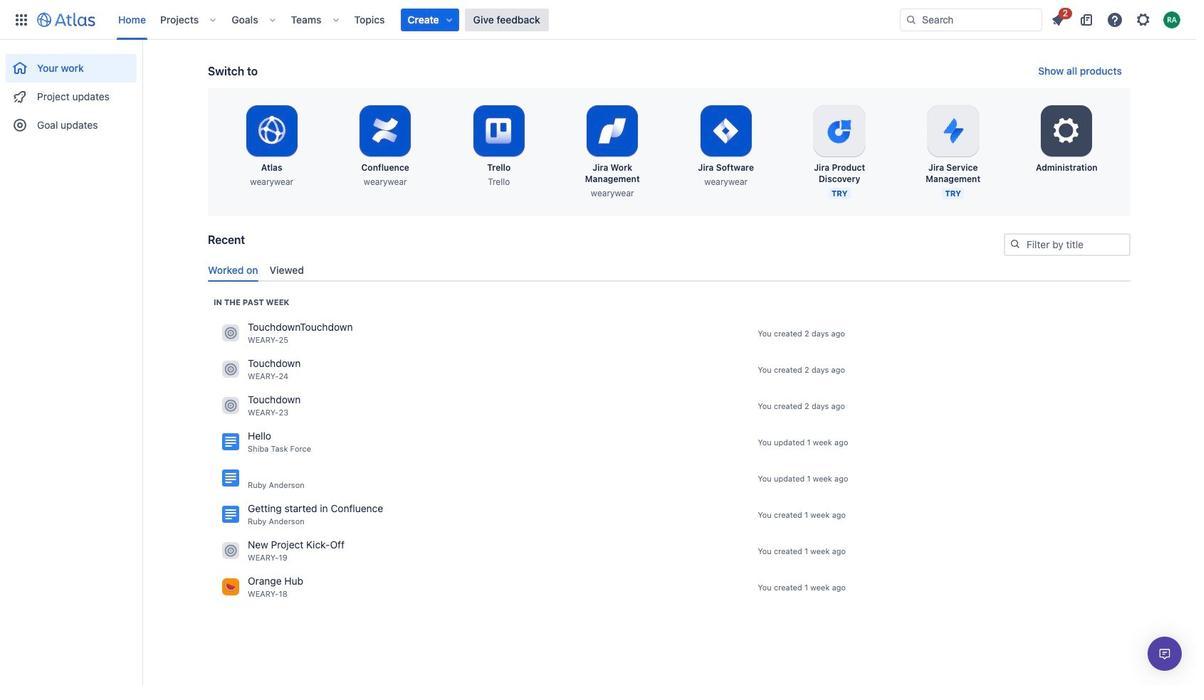 Task type: locate. For each thing, give the bounding box(es) containing it.
settings image
[[1050, 114, 1084, 148]]

townsquare image
[[222, 361, 239, 378], [222, 398, 239, 415], [222, 543, 239, 560]]

0 vertical spatial townsquare image
[[222, 361, 239, 378]]

2 vertical spatial townsquare image
[[222, 543, 239, 560]]

banner
[[0, 0, 1197, 40]]

1 vertical spatial townsquare image
[[222, 579, 239, 596]]

tab list
[[202, 258, 1137, 282]]

1 vertical spatial confluence image
[[222, 507, 239, 524]]

top element
[[9, 0, 900, 40]]

None search field
[[900, 8, 1043, 31]]

townsquare image
[[222, 325, 239, 342], [222, 579, 239, 596]]

Filter by title field
[[1006, 235, 1130, 255]]

2 townsquare image from the top
[[222, 398, 239, 415]]

group
[[6, 40, 137, 144]]

1 confluence image from the top
[[222, 470, 239, 487]]

0 vertical spatial townsquare image
[[222, 325, 239, 342]]

2 confluence image from the top
[[222, 507, 239, 524]]

0 vertical spatial confluence image
[[222, 470, 239, 487]]

heading
[[214, 297, 289, 308]]

1 vertical spatial townsquare image
[[222, 398, 239, 415]]

confluence image
[[222, 470, 239, 487], [222, 507, 239, 524]]

help image
[[1107, 11, 1124, 28]]



Task type: vqa. For each thing, say whether or not it's contained in the screenshot.
second Close Tag IMAGE from the right
no



Task type: describe. For each thing, give the bounding box(es) containing it.
search image
[[906, 14, 917, 25]]

account image
[[1164, 11, 1181, 28]]

open intercom messenger image
[[1157, 646, 1174, 663]]

3 townsquare image from the top
[[222, 543, 239, 560]]

settings image
[[1135, 11, 1152, 28]]

1 townsquare image from the top
[[222, 325, 239, 342]]

notifications image
[[1050, 11, 1067, 28]]

switch to... image
[[13, 11, 30, 28]]

Search field
[[900, 8, 1043, 31]]

search image
[[1010, 239, 1021, 250]]

2 townsquare image from the top
[[222, 579, 239, 596]]

confluence image
[[222, 434, 239, 451]]

1 townsquare image from the top
[[222, 361, 239, 378]]



